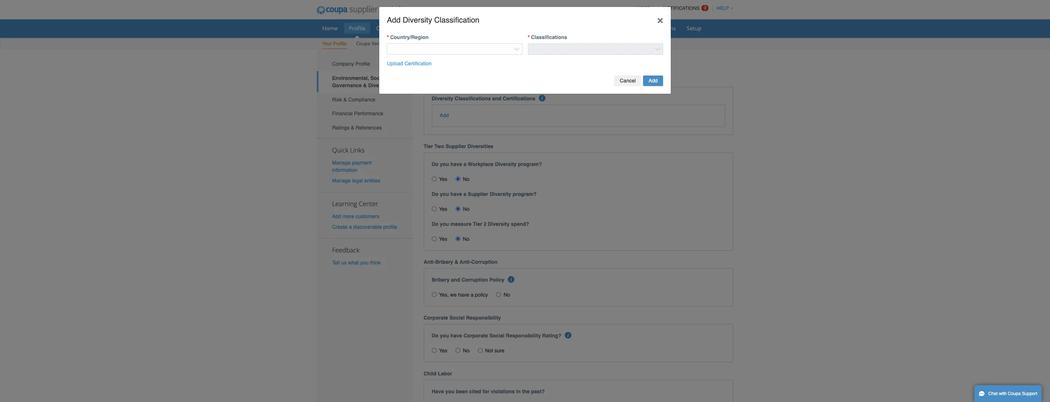 Task type: describe. For each thing, give the bounding box(es) containing it.
add for the right add button
[[649, 78, 658, 84]]

add-ons
[[655, 24, 676, 32]]

upload certification button
[[387, 60, 432, 67]]

cancel button
[[615, 76, 642, 86]]

manage payment information link
[[332, 160, 372, 173]]

add more customers
[[332, 214, 380, 220]]

1 horizontal spatial environmental,
[[424, 57, 492, 69]]

past?
[[532, 389, 545, 395]]

0 vertical spatial bribery
[[436, 260, 454, 266]]

coupa supplier portal image
[[312, 1, 406, 19]]

two
[[435, 144, 445, 150]]

legal
[[352, 178, 363, 184]]

your profile
[[322, 41, 347, 46]]

environmental, inside environmental, social, governance & diversity
[[332, 75, 369, 81]]

certifications
[[503, 96, 536, 101]]

measure
[[451, 222, 472, 228]]

social, inside environmental, social, governance & diversity
[[371, 75, 387, 81]]

add for the left add button
[[440, 113, 449, 119]]

information
[[332, 167, 358, 173]]

no for supplier
[[463, 207, 470, 213]]

× dialog
[[379, 6, 672, 94]]

ratings
[[332, 125, 350, 131]]

financial performance link
[[317, 107, 413, 121]]

1 vertical spatial corruption
[[462, 278, 488, 283]]

profile for your profile
[[333, 41, 347, 46]]

company profile
[[332, 61, 370, 67]]

chat with coupa support
[[989, 392, 1038, 397]]

create
[[332, 225, 348, 230]]

compliance
[[349, 97, 376, 103]]

quick links
[[332, 146, 365, 155]]

orders link
[[372, 23, 399, 34]]

manage legal entities
[[332, 178, 381, 184]]

bribery and corruption policy
[[432, 278, 505, 283]]

child labor
[[424, 372, 452, 377]]

have for workplace
[[451, 162, 462, 168]]

upload certification
[[387, 61, 432, 66]]

verified
[[372, 41, 388, 46]]

environmental, social, governance & diversity link
[[317, 71, 413, 93]]

orders
[[377, 24, 394, 32]]

create a discoverable profile
[[332, 225, 398, 230]]

policy
[[490, 278, 505, 283]]

have you been cited for violations in the past?
[[432, 389, 545, 395]]

company profile link
[[317, 57, 413, 71]]

additional information image for do you have corporate social responsibility rating?
[[565, 333, 572, 339]]

program? for do you have a workplace diversity program?
[[518, 162, 542, 168]]

diversity inside × dialog
[[403, 16, 432, 24]]

0 vertical spatial corruption
[[472, 260, 498, 266]]

links
[[350, 146, 365, 155]]

program? for do you have a supplier diversity program?
[[513, 192, 537, 198]]

references
[[356, 125, 382, 131]]

your profile link
[[322, 39, 347, 49]]

manage payment information
[[332, 160, 372, 173]]

certification
[[405, 61, 432, 66]]

yes, we have a policy
[[439, 293, 488, 298]]

think
[[370, 260, 381, 266]]

chat
[[989, 392, 998, 397]]

× button
[[650, 7, 671, 32]]

entities
[[365, 178, 381, 184]]

not sure
[[485, 349, 505, 354]]

feedback
[[332, 246, 360, 255]]

diversity classifications and certifications
[[432, 96, 536, 101]]

service/time sheets link
[[401, 23, 461, 34]]

do you have a workplace diversity program?
[[432, 162, 542, 168]]

0 vertical spatial environmental, social, governance & diversity
[[424, 57, 636, 69]]

workplace
[[468, 162, 494, 168]]

tier two supplier diversities
[[424, 144, 494, 150]]

1 horizontal spatial governance
[[529, 57, 584, 69]]

labor
[[438, 372, 452, 377]]

financial performance
[[332, 111, 384, 117]]

coupa verified
[[356, 41, 388, 46]]

coupa inside button
[[1009, 392, 1022, 397]]

you for have you been cited for violations in the past?
[[446, 389, 455, 395]]

the
[[522, 389, 530, 395]]

add more customers link
[[332, 214, 380, 220]]

1 vertical spatial bribery
[[432, 278, 450, 283]]

do you have a supplier diversity program?
[[432, 192, 537, 198]]

your
[[322, 41, 332, 46]]

premium
[[397, 41, 416, 46]]

policy
[[475, 293, 488, 298]]

you for do you have a supplier diversity program?
[[440, 192, 449, 198]]

performance
[[354, 111, 384, 117]]

premium support
[[397, 41, 434, 46]]

4 yes from the top
[[439, 349, 448, 354]]

no down additional information image
[[504, 293, 511, 298]]

ratings & references link
[[317, 121, 413, 135]]

profile
[[384, 225, 398, 230]]

a right create
[[349, 225, 352, 230]]

financial
[[332, 111, 353, 117]]

rating?
[[543, 334, 562, 339]]

* for * country/region
[[387, 34, 389, 40]]

×
[[658, 14, 664, 25]]

* classifications
[[528, 34, 568, 40]]

1 vertical spatial environmental, social, governance & diversity
[[332, 75, 390, 88]]

no for workplace
[[463, 177, 470, 183]]

service/time
[[405, 24, 438, 32]]

do for do you have a workplace diversity program?
[[432, 162, 439, 168]]

learning
[[332, 200, 357, 208]]

yes for do you have a workplace diversity program?
[[439, 177, 448, 183]]

0 vertical spatial corporate
[[424, 316, 448, 321]]

1 vertical spatial supplier
[[468, 192, 489, 198]]

been
[[456, 389, 468, 395]]

cited
[[470, 389, 481, 395]]

1 horizontal spatial and
[[493, 96, 502, 101]]

tell us what you think
[[332, 260, 381, 266]]



Task type: vqa. For each thing, say whether or not it's contained in the screenshot.
navigation containing Notifications 0
no



Task type: locate. For each thing, give the bounding box(es) containing it.
sheets
[[439, 24, 457, 32]]

social
[[450, 316, 465, 321], [490, 334, 505, 339]]

no down measure
[[463, 237, 470, 243]]

1 horizontal spatial tier
[[473, 222, 483, 228]]

1 vertical spatial corporate
[[464, 334, 488, 339]]

None radio
[[432, 207, 437, 212], [456, 207, 461, 212], [432, 237, 437, 242], [456, 237, 461, 242], [432, 293, 437, 298], [497, 293, 501, 298], [432, 349, 437, 354], [432, 207, 437, 212], [456, 207, 461, 212], [432, 237, 437, 242], [456, 237, 461, 242], [432, 293, 437, 298], [497, 293, 501, 298], [432, 349, 437, 354]]

2 do from the top
[[432, 192, 439, 198]]

do for do you have corporate social responsibility rating?
[[432, 334, 439, 339]]

additional information image right certifications
[[539, 95, 546, 101]]

you for do you have a workplace diversity program?
[[440, 162, 449, 168]]

1 vertical spatial additional information image
[[565, 333, 572, 339]]

support down service/time
[[417, 41, 434, 46]]

anti-bribery & anti-corruption
[[424, 260, 498, 266]]

cancel
[[620, 78, 636, 84]]

1 vertical spatial and
[[451, 278, 460, 283]]

0 vertical spatial social
[[450, 316, 465, 321]]

have right we
[[458, 293, 470, 298]]

1 horizontal spatial responsibility
[[506, 334, 541, 339]]

2 vertical spatial profile
[[356, 61, 370, 67]]

social,
[[495, 57, 526, 69], [371, 75, 387, 81]]

profile right your
[[333, 41, 347, 46]]

you for do you measure tier 2 diversity spend?
[[440, 222, 449, 228]]

additional information image for diversity classifications and certifications
[[539, 95, 546, 101]]

corruption up policy
[[462, 278, 488, 283]]

2 anti- from the left
[[460, 260, 472, 266]]

environmental,
[[424, 57, 492, 69], [332, 75, 369, 81]]

manage for manage legal entities
[[332, 178, 351, 184]]

support right the with
[[1023, 392, 1038, 397]]

1 vertical spatial support
[[1023, 392, 1038, 397]]

manage legal entities link
[[332, 178, 381, 184]]

1 * from the left
[[387, 34, 389, 40]]

governance up 'risk & compliance'
[[332, 83, 362, 88]]

0 vertical spatial program?
[[518, 162, 542, 168]]

tier
[[424, 144, 433, 150], [473, 222, 483, 228]]

1 horizontal spatial corporate
[[464, 334, 488, 339]]

have
[[432, 389, 444, 395]]

0 horizontal spatial additional information image
[[539, 95, 546, 101]]

you inside button
[[361, 260, 369, 266]]

a for do you have a workplace diversity program?
[[464, 162, 467, 168]]

manage up information
[[332, 160, 351, 166]]

home link
[[318, 23, 343, 34]]

classifications for diversity
[[455, 96, 491, 101]]

have for supplier
[[451, 192, 462, 198]]

governance down * classifications at the right of the page
[[529, 57, 584, 69]]

environmental, down company profile
[[332, 75, 369, 81]]

do for do you have a supplier diversity program?
[[432, 192, 439, 198]]

2
[[484, 222, 487, 228]]

2 yes from the top
[[439, 207, 448, 213]]

a up measure
[[464, 192, 467, 198]]

classifications inside × dialog
[[531, 34, 568, 40]]

additional information image
[[508, 277, 515, 283]]

0 vertical spatial add button
[[644, 76, 664, 86]]

have for social
[[451, 334, 462, 339]]

3 yes from the top
[[439, 237, 448, 243]]

classification
[[435, 16, 480, 24]]

responsibility
[[466, 316, 501, 321], [506, 334, 541, 339]]

upload
[[387, 61, 403, 66]]

premium support link
[[397, 39, 434, 49]]

None radio
[[432, 177, 437, 182], [456, 177, 461, 182], [456, 349, 461, 354], [478, 349, 483, 354], [432, 177, 437, 182], [456, 177, 461, 182], [456, 349, 461, 354], [478, 349, 483, 354]]

0 horizontal spatial and
[[451, 278, 460, 283]]

0 horizontal spatial environmental, social, governance & diversity
[[332, 75, 390, 88]]

profile for company profile
[[356, 61, 370, 67]]

no down workplace at the left of page
[[463, 177, 470, 183]]

support inside "chat with coupa support" button
[[1023, 392, 1038, 397]]

anti-
[[424, 260, 436, 266], [460, 260, 472, 266]]

manage down information
[[332, 178, 351, 184]]

classifications for *
[[531, 34, 568, 40]]

what
[[348, 260, 359, 266]]

add inside button
[[649, 78, 658, 84]]

0 horizontal spatial support
[[417, 41, 434, 46]]

and up we
[[451, 278, 460, 283]]

in
[[516, 389, 521, 395]]

1 horizontal spatial additional information image
[[565, 333, 572, 339]]

a for yes, we have a policy
[[471, 293, 474, 298]]

0 vertical spatial environmental,
[[424, 57, 492, 69]]

quick
[[332, 146, 349, 155]]

for
[[483, 389, 490, 395]]

0 vertical spatial social,
[[495, 57, 526, 69]]

add right cancel
[[649, 78, 658, 84]]

corporate up "not"
[[464, 334, 488, 339]]

manage
[[332, 160, 351, 166], [332, 178, 351, 184]]

have up measure
[[451, 192, 462, 198]]

1 yes from the top
[[439, 177, 448, 183]]

0 vertical spatial coupa
[[356, 41, 370, 46]]

0 vertical spatial governance
[[529, 57, 584, 69]]

chat with coupa support button
[[975, 386, 1043, 403]]

corporate down yes,
[[424, 316, 448, 321]]

social down we
[[450, 316, 465, 321]]

1 horizontal spatial add button
[[644, 76, 664, 86]]

0 horizontal spatial classifications
[[455, 96, 491, 101]]

add for add diversity classification
[[387, 16, 401, 24]]

1 horizontal spatial support
[[1023, 392, 1038, 397]]

corruption up policy at bottom
[[472, 260, 498, 266]]

0 vertical spatial profile
[[349, 24, 366, 32]]

manage inside manage payment information
[[332, 160, 351, 166]]

bribery up the bribery and corruption policy
[[436, 260, 454, 266]]

environmental, social, governance & diversity up compliance
[[332, 75, 390, 88]]

coupa verified link
[[356, 39, 388, 49]]

3 do from the top
[[432, 222, 439, 228]]

0 vertical spatial classifications
[[531, 34, 568, 40]]

a left policy
[[471, 293, 474, 298]]

learning center
[[332, 200, 378, 208]]

1 horizontal spatial coupa
[[1009, 392, 1022, 397]]

ratings & references
[[332, 125, 382, 131]]

1 vertical spatial profile
[[333, 41, 347, 46]]

1 vertical spatial environmental,
[[332, 75, 369, 81]]

0 horizontal spatial anti-
[[424, 260, 436, 266]]

we
[[450, 293, 457, 298]]

home
[[322, 24, 338, 32]]

0 vertical spatial supplier
[[446, 144, 466, 150]]

coupa right the with
[[1009, 392, 1022, 397]]

more
[[343, 214, 355, 220]]

responsibility up do you have corporate social responsibility rating?
[[466, 316, 501, 321]]

1 horizontal spatial social
[[490, 334, 505, 339]]

yes for do you measure tier 2 diversity spend?
[[439, 237, 448, 243]]

1 vertical spatial program?
[[513, 192, 537, 198]]

1 do from the top
[[432, 162, 439, 168]]

yes
[[439, 177, 448, 183], [439, 207, 448, 213], [439, 237, 448, 243], [439, 349, 448, 354]]

2 manage from the top
[[332, 178, 351, 184]]

additional information image
[[539, 95, 546, 101], [565, 333, 572, 339]]

0 vertical spatial support
[[417, 41, 434, 46]]

4 do from the top
[[432, 334, 439, 339]]

1 vertical spatial add button
[[440, 112, 449, 119]]

yes for do you have a supplier diversity program?
[[439, 207, 448, 213]]

us
[[341, 260, 347, 266]]

profile up environmental, social, governance & diversity link
[[356, 61, 370, 67]]

0 horizontal spatial *
[[387, 34, 389, 40]]

1 vertical spatial tier
[[473, 222, 483, 228]]

environmental, social, governance & diversity down * classifications at the right of the page
[[424, 57, 636, 69]]

risk
[[332, 97, 342, 103]]

yes,
[[439, 293, 449, 298]]

1 vertical spatial social,
[[371, 75, 387, 81]]

0 horizontal spatial corporate
[[424, 316, 448, 321]]

add button
[[644, 76, 664, 86], [440, 112, 449, 119]]

0 vertical spatial additional information image
[[539, 95, 546, 101]]

0 vertical spatial tier
[[424, 144, 433, 150]]

0 vertical spatial and
[[493, 96, 502, 101]]

add up orders
[[387, 16, 401, 24]]

with
[[1000, 392, 1007, 397]]

have down tier two supplier diversities
[[451, 162, 462, 168]]

ons
[[667, 24, 676, 32]]

spend?
[[511, 222, 529, 228]]

1 vertical spatial coupa
[[1009, 392, 1022, 397]]

do
[[432, 162, 439, 168], [432, 192, 439, 198], [432, 222, 439, 228], [432, 334, 439, 339]]

additional information image right rating?
[[565, 333, 572, 339]]

0 horizontal spatial social,
[[371, 75, 387, 81]]

& inside environmental, social, governance & diversity
[[363, 83, 367, 88]]

setup link
[[683, 23, 707, 34]]

0 horizontal spatial responsibility
[[466, 316, 501, 321]]

supplier right two
[[446, 144, 466, 150]]

corruption
[[472, 260, 498, 266], [462, 278, 488, 283]]

* for * classifications
[[528, 34, 530, 40]]

coupa left verified
[[356, 41, 370, 46]]

tier left two
[[424, 144, 433, 150]]

a left workplace at the left of page
[[464, 162, 467, 168]]

you for do you have corporate social responsibility rating?
[[440, 334, 449, 339]]

diversity
[[403, 16, 432, 24], [597, 57, 636, 69], [368, 83, 390, 88], [432, 96, 454, 101], [495, 162, 517, 168], [490, 192, 512, 198], [488, 222, 510, 228]]

0 horizontal spatial governance
[[332, 83, 362, 88]]

add up create
[[332, 214, 341, 220]]

1 horizontal spatial social,
[[495, 57, 526, 69]]

tell us what you think button
[[332, 260, 381, 267]]

1 vertical spatial classifications
[[455, 96, 491, 101]]

add
[[387, 16, 401, 24], [649, 78, 658, 84], [440, 113, 449, 119], [332, 214, 341, 220]]

add-ons link
[[650, 23, 681, 34]]

add up two
[[440, 113, 449, 119]]

1 horizontal spatial supplier
[[468, 192, 489, 198]]

0 horizontal spatial add button
[[440, 112, 449, 119]]

add-
[[655, 24, 667, 32]]

1 horizontal spatial anti-
[[460, 260, 472, 266]]

environmental, down sheets
[[424, 57, 492, 69]]

0 vertical spatial responsibility
[[466, 316, 501, 321]]

no for 2
[[463, 237, 470, 243]]

0 horizontal spatial environmental,
[[332, 75, 369, 81]]

setup
[[687, 24, 702, 32]]

customers
[[356, 214, 380, 220]]

do you have corporate social responsibility rating?
[[432, 334, 562, 339]]

diversities
[[468, 144, 494, 150]]

sure
[[495, 349, 505, 354]]

profile down coupa supplier portal image
[[349, 24, 366, 32]]

1 anti- from the left
[[424, 260, 436, 266]]

corporate social responsibility
[[424, 316, 501, 321]]

1 vertical spatial responsibility
[[506, 334, 541, 339]]

discoverable
[[353, 225, 382, 230]]

* country/region
[[387, 34, 429, 40]]

1 horizontal spatial *
[[528, 34, 530, 40]]

and left certifications
[[493, 96, 502, 101]]

add for add more customers
[[332, 214, 341, 220]]

bribery
[[436, 260, 454, 266], [432, 278, 450, 283]]

&
[[587, 57, 594, 69], [363, 83, 367, 88], [344, 97, 347, 103], [351, 125, 355, 131], [455, 260, 459, 266]]

diversity inside environmental, social, governance & diversity
[[368, 83, 390, 88]]

child
[[424, 372, 437, 377]]

1 vertical spatial social
[[490, 334, 505, 339]]

and
[[493, 96, 502, 101], [451, 278, 460, 283]]

1 manage from the top
[[332, 160, 351, 166]]

0 horizontal spatial coupa
[[356, 41, 370, 46]]

responsibility left rating?
[[506, 334, 541, 339]]

1 horizontal spatial classifications
[[531, 34, 568, 40]]

have for policy
[[458, 293, 470, 298]]

risk & compliance link
[[317, 93, 413, 107]]

add button right cancel button
[[644, 76, 664, 86]]

service/time sheets
[[405, 24, 457, 32]]

tell
[[332, 260, 340, 266]]

add button up two
[[440, 112, 449, 119]]

a for do you have a supplier diversity program?
[[464, 192, 467, 198]]

1 horizontal spatial environmental, social, governance & diversity
[[424, 57, 636, 69]]

no up measure
[[463, 207, 470, 213]]

country/region
[[390, 34, 429, 40]]

1 vertical spatial manage
[[332, 178, 351, 184]]

social up not sure
[[490, 334, 505, 339]]

2 * from the left
[[528, 34, 530, 40]]

0 horizontal spatial tier
[[424, 144, 433, 150]]

governance
[[529, 57, 584, 69], [332, 83, 362, 88]]

tier left 2
[[473, 222, 483, 228]]

not
[[485, 349, 493, 354]]

0 horizontal spatial supplier
[[446, 144, 466, 150]]

no left "not"
[[463, 349, 470, 354]]

bribery up yes,
[[432, 278, 450, 283]]

supplier up do you measure tier 2 diversity spend? at bottom
[[468, 192, 489, 198]]

have down corporate social responsibility
[[451, 334, 462, 339]]

support inside premium support link
[[417, 41, 434, 46]]

corporate
[[424, 316, 448, 321], [464, 334, 488, 339]]

do for do you measure tier 2 diversity spend?
[[432, 222, 439, 228]]

manage for manage payment information
[[332, 160, 351, 166]]

create a discoverable profile link
[[332, 225, 398, 230]]

0 horizontal spatial social
[[450, 316, 465, 321]]

1 vertical spatial governance
[[332, 83, 362, 88]]

0 vertical spatial manage
[[332, 160, 351, 166]]



